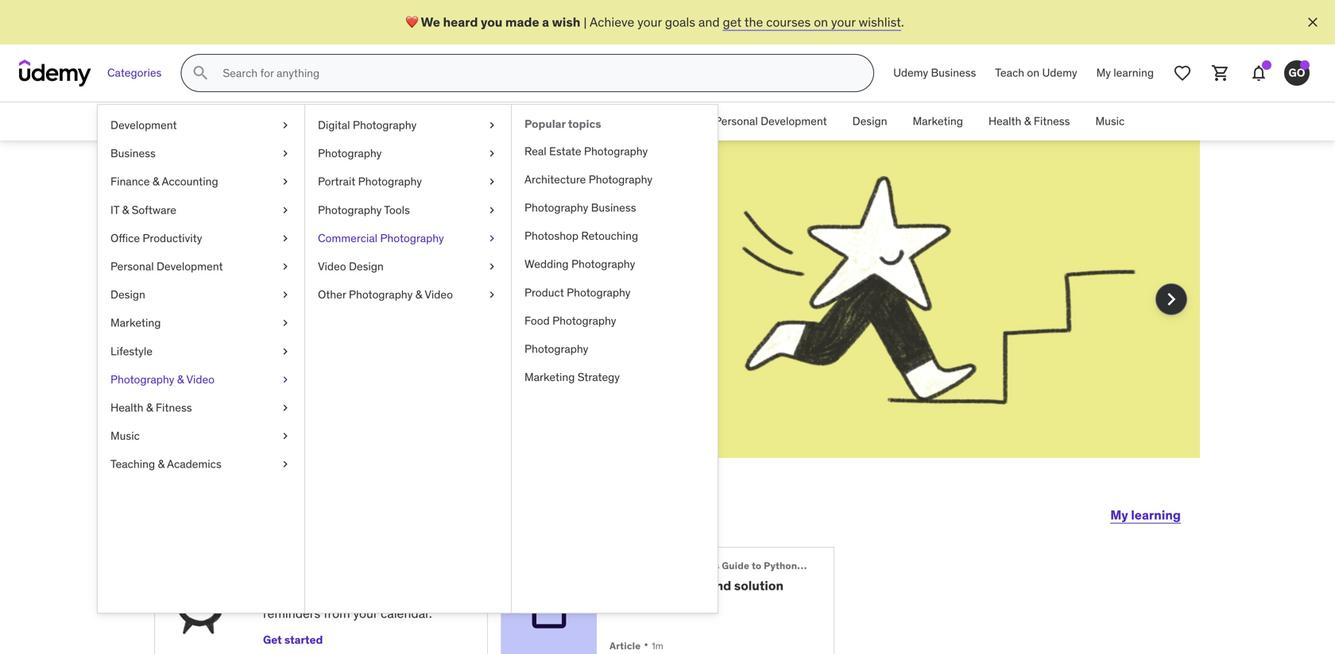 Task type: describe. For each thing, give the bounding box(es) containing it.
0 vertical spatial the
[[745, 14, 763, 30]]

let's
[[154, 496, 214, 529]]

photography up "tools"
[[358, 175, 422, 189]]

wedding photography
[[525, 257, 635, 272]]

get started
[[263, 634, 323, 648]]

reminders
[[263, 606, 321, 623]]

popular topics
[[525, 117, 601, 131]]

guide
[[722, 560, 750, 573]]

commercial photography
[[318, 231, 444, 246]]

office productivity for health & fitness
[[598, 114, 689, 129]]

it & software for lifestyle
[[110, 203, 176, 217]]

photography & video link
[[98, 366, 304, 394]]

business inside commercial photography element
[[591, 201, 636, 215]]

development inside development link
[[110, 118, 177, 132]]

personal development for lifestyle
[[110, 260, 223, 274]]

digital photography
[[318, 118, 417, 132]]

health & fitness for bottommost health & fitness link
[[110, 401, 192, 415]]

we
[[421, 14, 440, 30]]

go
[[1289, 66, 1306, 80]]

the inside every day a little closer learning helps you reach your goals. keep learning and reap the rewards.
[[264, 315, 283, 331]]

popular
[[525, 117, 566, 131]]

0 vertical spatial you
[[481, 14, 503, 30]]

from
[[324, 606, 350, 623]]

xsmall image for design
[[279, 287, 292, 303]]

0 vertical spatial video
[[318, 260, 346, 274]]

food photography
[[525, 314, 616, 328]]

business inside "link"
[[931, 66, 976, 80]]

beginners
[[672, 560, 720, 573]]

development link
[[98, 111, 304, 140]]

marketing link for lifestyle
[[98, 309, 304, 338]]

architecture photography link
[[512, 166, 718, 194]]

❤️
[[406, 14, 418, 30]]

every
[[211, 210, 305, 251]]

learning,
[[286, 496, 401, 529]]

your left "goals" at the top of page
[[638, 14, 662, 30]]

0 vertical spatial health & fitness link
[[976, 103, 1083, 141]]

notifications image
[[1250, 64, 1269, 83]]

personal development link for lifestyle
[[98, 253, 304, 281]]

little inside schedule time to learn a little each day adds up. get reminders from your calendar.
[[274, 588, 299, 605]]

0 horizontal spatial on
[[814, 14, 828, 30]]

|
[[584, 14, 587, 30]]

little inside every day a little closer learning helps you reach your goals. keep learning and reap the rewards.
[[400, 210, 478, 251]]

you have alerts image
[[1300, 60, 1310, 70]]

xsmall image for business
[[279, 146, 292, 162]]

xsmall image for photography tools
[[486, 203, 498, 218]]

video design link
[[305, 253, 511, 281]]

your inside every day a little closer learning helps you reach your goals. keep learning and reap the rewards.
[[356, 297, 381, 313]]

courses
[[766, 14, 811, 30]]

each
[[302, 588, 330, 605]]

1 vertical spatial my learning
[[1111, 507, 1181, 524]]

photoshop retouching link
[[512, 222, 718, 251]]

solution
[[734, 578, 784, 595]]

health & fitness for topmost health & fitness link
[[989, 114, 1070, 129]]

0 vertical spatial my
[[1097, 66, 1111, 80]]

11.
[[610, 578, 625, 595]]

you inside every day a little closer learning helps you reach your goals. keep learning and reap the rewards.
[[298, 297, 318, 313]]

article • 1m
[[610, 638, 664, 654]]

rewards.
[[286, 315, 334, 331]]

article
[[610, 641, 641, 653]]

learn
[[369, 564, 399, 581]]

1 horizontal spatial health
[[989, 114, 1022, 129]]

calendar.
[[381, 606, 432, 623]]

goals
[[665, 14, 696, 30]]

photography down retouching
[[571, 257, 635, 272]]

product photography
[[525, 286, 631, 300]]

product photography link
[[512, 279, 718, 307]]

❤️   we heard you made a wish | achieve your goals and get the courses on your wishlist .
[[406, 14, 904, 30]]

xsmall image for health & fitness
[[279, 401, 292, 416]]

2 vertical spatial video
[[186, 373, 215, 387]]

business down development link
[[110, 146, 156, 161]]

retouching
[[581, 229, 638, 243]]

strategy
[[578, 370, 620, 385]]

software for health & fitness
[[527, 114, 572, 129]]

keep
[[420, 297, 450, 313]]

reach
[[321, 297, 353, 313]]

•
[[644, 638, 649, 654]]

1 vertical spatial my
[[1111, 507, 1129, 524]]

categories button
[[98, 54, 171, 92]]

accounting for health & fitness
[[424, 114, 481, 129]]

portrait
[[318, 175, 355, 189]]

photography right digital
[[353, 118, 417, 132]]

xsmall image for digital photography
[[486, 118, 498, 133]]

the ultimate beginners guide to python programming 11. homework and solution
[[610, 560, 864, 595]]

photography down real estate photography 'link'
[[589, 172, 653, 187]]

1 vertical spatial photography link
[[512, 335, 718, 364]]

fitness for topmost health & fitness link
[[1034, 114, 1070, 129]]

it & software link for lifestyle
[[98, 196, 304, 224]]

academics
[[167, 458, 222, 472]]

learning inside every day a little closer learning helps you reach your goals. keep learning and reap the rewards.
[[453, 297, 499, 313]]

photography business
[[525, 201, 636, 215]]

business up portrait
[[302, 114, 347, 129]]

xsmall image for photography & video
[[279, 372, 292, 388]]

photography down product photography at the top of page
[[553, 314, 616, 328]]

1 vertical spatial my learning link
[[1111, 497, 1181, 535]]

xsmall image for teaching & academics
[[279, 457, 292, 473]]

keep learning link
[[420, 297, 499, 313]]

xsmall image for music
[[279, 429, 292, 444]]

0 horizontal spatial music link
[[98, 423, 304, 451]]

made
[[505, 14, 539, 30]]

wedding photography link
[[512, 251, 718, 279]]

0 vertical spatial my learning link
[[1087, 54, 1164, 92]]

11. homework and solution link
[[610, 578, 808, 595]]

teach
[[995, 66, 1025, 80]]

commercial
[[318, 231, 378, 246]]

your inside schedule time to learn a little each day adds up. get reminders from your calendar.
[[353, 606, 378, 623]]

digital photography link
[[305, 111, 511, 140]]

a
[[263, 588, 271, 605]]

get the courses on your wishlist link
[[723, 14, 901, 30]]

get started button
[[263, 630, 323, 652]]

close image
[[1305, 14, 1321, 30]]

schedule
[[263, 564, 320, 581]]

tools
[[384, 203, 410, 217]]

and inside every day a little closer learning helps you reach your goals. keep learning and reap the rewards.
[[211, 315, 233, 331]]

0 vertical spatial photography link
[[305, 140, 511, 168]]

productivity for lifestyle
[[143, 231, 202, 246]]

the
[[610, 560, 627, 573]]

photography tools
[[318, 203, 410, 217]]

design link for lifestyle
[[98, 281, 304, 309]]

real
[[525, 144, 547, 158]]

wishlist image
[[1173, 64, 1192, 83]]

photography & video
[[110, 373, 215, 387]]

goals.
[[384, 297, 417, 313]]

schedule time to learn a little each day adds up. get reminders from your calendar.
[[263, 564, 432, 623]]

photography up architecture photography 'link'
[[584, 144, 648, 158]]

categories
[[107, 66, 162, 80]]

0 horizontal spatial health
[[110, 401, 144, 415]]

finance & accounting link for health & fitness
[[360, 103, 493, 141]]

music for rightmost music link
[[1096, 114, 1125, 129]]

0 vertical spatial my learning
[[1097, 66, 1154, 80]]

estate
[[549, 144, 581, 158]]

2 vertical spatial learning
[[1131, 507, 1181, 524]]

photography down the food photography
[[525, 342, 589, 356]]

design link for health & fitness
[[840, 103, 900, 141]]

heard
[[443, 14, 478, 30]]



Task type: locate. For each thing, give the bounding box(es) containing it.
1 horizontal spatial personal development link
[[702, 103, 840, 141]]

health & fitness link down photography & video
[[98, 394, 304, 423]]

to right time
[[353, 564, 366, 581]]

0 horizontal spatial to
[[353, 564, 366, 581]]

1 vertical spatial on
[[1027, 66, 1040, 80]]

1 horizontal spatial a
[[542, 14, 549, 30]]

product
[[525, 286, 564, 300]]

0 horizontal spatial it & software
[[110, 203, 176, 217]]

1 vertical spatial little
[[274, 588, 299, 605]]

0 vertical spatial music link
[[1083, 103, 1138, 141]]

photoshop
[[525, 229, 579, 243]]

food photography link
[[512, 307, 718, 335]]

1 vertical spatial music
[[110, 429, 140, 444]]

xsmall image for it & software
[[279, 203, 292, 218]]

xsmall image inside teaching & academics link
[[279, 457, 292, 473]]

get
[[407, 588, 428, 605], [263, 634, 282, 648]]

photography up portrait
[[318, 146, 382, 161]]

xsmall image inside video design link
[[486, 259, 498, 275]]

commercial photography element
[[511, 105, 718, 614]]

photography down architecture
[[525, 201, 589, 215]]

xsmall image inside other photography & video link
[[486, 287, 498, 303]]

1 horizontal spatial design
[[349, 260, 384, 274]]

xsmall image inside lifestyle link
[[279, 344, 292, 360]]

xsmall image
[[279, 118, 292, 133], [279, 146, 292, 162], [279, 174, 292, 190], [486, 174, 498, 190], [279, 203, 292, 218], [486, 231, 498, 246], [279, 259, 292, 275], [279, 287, 292, 303], [279, 316, 292, 331], [279, 372, 292, 388], [279, 429, 292, 444]]

food
[[525, 314, 550, 328]]

your right reach
[[356, 297, 381, 313]]

carousel element
[[135, 141, 1200, 497]]

0 horizontal spatial udemy
[[894, 66, 929, 80]]

1 vertical spatial it & software link
[[98, 196, 304, 224]]

photography down photography tools link
[[380, 231, 444, 246]]

to inside the ultimate beginners guide to python programming 11. homework and solution
[[752, 560, 762, 573]]

xsmall image inside portrait photography link
[[486, 174, 498, 190]]

0 vertical spatial day
[[311, 210, 369, 251]]

photography down video design link
[[349, 288, 413, 302]]

1 udemy from the left
[[894, 66, 929, 80]]

1 vertical spatial the
[[264, 315, 283, 331]]

xsmall image
[[486, 118, 498, 133], [486, 146, 498, 162], [486, 203, 498, 218], [279, 231, 292, 246], [486, 259, 498, 275], [486, 287, 498, 303], [279, 344, 292, 360], [279, 401, 292, 416], [279, 457, 292, 473]]

office productivity
[[598, 114, 689, 129], [110, 231, 202, 246]]

0 horizontal spatial personal
[[110, 260, 154, 274]]

development
[[761, 114, 827, 129], [110, 118, 177, 132], [157, 260, 223, 274]]

personal for health & fitness
[[715, 114, 758, 129]]

teaching
[[110, 458, 155, 472]]

health & fitness
[[989, 114, 1070, 129], [110, 401, 192, 415]]

Search for anything text field
[[220, 60, 855, 87]]

teaching & academics
[[110, 458, 222, 472]]

photography link up strategy
[[512, 335, 718, 364]]

lifestyle link
[[98, 338, 304, 366]]

0 vertical spatial get
[[407, 588, 428, 605]]

0 vertical spatial and
[[699, 14, 720, 30]]

1 horizontal spatial get
[[407, 588, 428, 605]]

software for lifestyle
[[132, 203, 176, 217]]

other
[[318, 288, 346, 302]]

1 horizontal spatial you
[[481, 14, 503, 30]]

business
[[931, 66, 976, 80], [302, 114, 347, 129], [110, 146, 156, 161], [591, 201, 636, 215]]

get up calendar.
[[407, 588, 428, 605]]

on
[[814, 14, 828, 30], [1027, 66, 1040, 80]]

xsmall image for office productivity
[[279, 231, 292, 246]]

and down learning
[[211, 315, 233, 331]]

your down adds
[[353, 606, 378, 623]]

you up 'rewards.'
[[298, 297, 318, 313]]

marketing down udemy business "link"
[[913, 114, 963, 129]]

xsmall image for video design
[[486, 259, 498, 275]]

1 vertical spatial health & fitness
[[110, 401, 192, 415]]

fitness for bottommost health & fitness link
[[156, 401, 192, 415]]

0 vertical spatial design
[[853, 114, 887, 129]]

xsmall image inside photography & video link
[[279, 372, 292, 388]]

finance & accounting link for lifestyle
[[98, 168, 304, 196]]

0 vertical spatial music
[[1096, 114, 1125, 129]]

productivity for health & fitness
[[630, 114, 689, 129]]

video right goals. at the top left of page
[[425, 288, 453, 302]]

office productivity link up real estate photography
[[585, 103, 702, 141]]

2 horizontal spatial video
[[425, 288, 453, 302]]

udemy image
[[19, 60, 91, 87]]

xsmall image inside development link
[[279, 118, 292, 133]]

business link for lifestyle
[[98, 140, 304, 168]]

udemy business link
[[884, 54, 986, 92]]

photography business link
[[512, 194, 718, 222]]

1 horizontal spatial health & fitness link
[[976, 103, 1083, 141]]

1 vertical spatial marketing link
[[98, 309, 304, 338]]

0 horizontal spatial you
[[298, 297, 318, 313]]

1 horizontal spatial personal development
[[715, 114, 827, 129]]

1 vertical spatial fitness
[[156, 401, 192, 415]]

1 vertical spatial finance & accounting
[[110, 175, 218, 189]]

productivity
[[630, 114, 689, 129], [143, 231, 202, 246]]

photography
[[353, 118, 417, 132], [584, 144, 648, 158], [318, 146, 382, 161], [589, 172, 653, 187], [358, 175, 422, 189], [525, 201, 589, 215], [318, 203, 382, 217], [380, 231, 444, 246], [571, 257, 635, 272], [567, 286, 631, 300], [349, 288, 413, 302], [553, 314, 616, 328], [525, 342, 589, 356], [110, 373, 174, 387]]

portrait photography
[[318, 175, 422, 189]]

office productivity link for health & fitness
[[585, 103, 702, 141]]

marketing link down udemy business "link"
[[900, 103, 976, 141]]

0 vertical spatial design link
[[840, 103, 900, 141]]

to inside schedule time to learn a little each day adds up. get reminders from your calendar.
[[353, 564, 366, 581]]

0 vertical spatial marketing link
[[900, 103, 976, 141]]

digital
[[318, 118, 350, 132]]

it for lifestyle
[[110, 203, 119, 217]]

xsmall image for commercial photography
[[486, 231, 498, 246]]

start
[[219, 496, 281, 529]]

1 vertical spatial you
[[298, 297, 318, 313]]

&
[[415, 114, 422, 129], [518, 114, 525, 129], [1024, 114, 1031, 129], [152, 175, 159, 189], [122, 203, 129, 217], [415, 288, 422, 302], [177, 373, 184, 387], [146, 401, 153, 415], [158, 458, 165, 472]]

0 vertical spatial software
[[527, 114, 572, 129]]

personal development link
[[702, 103, 840, 141], [98, 253, 304, 281]]

time
[[323, 564, 351, 581]]

0 horizontal spatial personal development link
[[98, 253, 304, 281]]

portrait photography link
[[305, 168, 511, 196]]

health & fitness link
[[976, 103, 1083, 141], [98, 394, 304, 423]]

1 vertical spatial and
[[211, 315, 233, 331]]

0 horizontal spatial office
[[110, 231, 140, 246]]

xsmall image for finance & accounting
[[279, 174, 292, 190]]

1 vertical spatial finance & accounting link
[[98, 168, 304, 196]]

get inside button
[[263, 634, 282, 648]]

office productivity link for lifestyle
[[98, 224, 304, 253]]

personal development for health & fitness
[[715, 114, 827, 129]]

video design
[[318, 260, 384, 274]]

it
[[506, 114, 515, 129], [110, 203, 119, 217]]

0 horizontal spatial health & fitness
[[110, 401, 192, 415]]

accounting
[[424, 114, 481, 129], [162, 175, 218, 189]]

closer
[[211, 250, 308, 291]]

personal development link for health & fitness
[[702, 103, 840, 141]]

1 vertical spatial health & fitness link
[[98, 394, 304, 423]]

accounting for lifestyle
[[162, 175, 218, 189]]

udemy
[[894, 66, 929, 80], [1043, 66, 1078, 80]]

finance & accounting for health & fitness
[[373, 114, 481, 129]]

accounting up portrait photography link on the left top of the page
[[424, 114, 481, 129]]

the right get
[[745, 14, 763, 30]]

and inside the ultimate beginners guide to python programming 11. homework and solution
[[709, 578, 732, 595]]

0 horizontal spatial the
[[264, 315, 283, 331]]

and left get
[[699, 14, 720, 30]]

development for lifestyle
[[157, 260, 223, 274]]

1 horizontal spatial on
[[1027, 66, 1040, 80]]

teach on udemy link
[[986, 54, 1087, 92]]

.
[[901, 14, 904, 30]]

the down helps on the top left of page
[[264, 315, 283, 331]]

my learning
[[1097, 66, 1154, 80], [1111, 507, 1181, 524]]

1 horizontal spatial music
[[1096, 114, 1125, 129]]

udemy inside "link"
[[894, 66, 929, 80]]

learning
[[211, 297, 261, 313]]

1 unread notification image
[[1262, 60, 1272, 70]]

office productivity for lifestyle
[[110, 231, 202, 246]]

finance & accounting up portrait photography link on the left top of the page
[[373, 114, 481, 129]]

let's start learning, gary
[[154, 496, 470, 529]]

0 horizontal spatial photography link
[[305, 140, 511, 168]]

2 udemy from the left
[[1043, 66, 1078, 80]]

lifestyle
[[110, 344, 153, 359]]

0 vertical spatial health
[[989, 114, 1022, 129]]

it & software for health & fitness
[[506, 114, 572, 129]]

finance
[[373, 114, 412, 129], [110, 175, 150, 189]]

accounting down development link
[[162, 175, 218, 189]]

little up reminders
[[274, 588, 299, 605]]

0 horizontal spatial marketing link
[[98, 309, 304, 338]]

other photography & video link
[[305, 281, 511, 309]]

wish
[[552, 14, 581, 30]]

1 vertical spatial music link
[[98, 423, 304, 451]]

marketing link for health & fitness
[[900, 103, 976, 141]]

1 vertical spatial personal development link
[[98, 253, 304, 281]]

udemy right teach
[[1043, 66, 1078, 80]]

1 horizontal spatial to
[[752, 560, 762, 573]]

1 vertical spatial video
[[425, 288, 453, 302]]

topics
[[568, 117, 601, 131]]

0 vertical spatial it & software
[[506, 114, 572, 129]]

1 horizontal spatial photography link
[[512, 335, 718, 364]]

design for lifestyle
[[110, 288, 145, 302]]

office for lifestyle
[[110, 231, 140, 246]]

commercial photography link
[[305, 224, 511, 253]]

marketing for health & fitness
[[913, 114, 963, 129]]

1 vertical spatial software
[[132, 203, 176, 217]]

python
[[764, 560, 797, 573]]

finance & accounting link down development link
[[98, 168, 304, 196]]

it for health & fitness
[[506, 114, 515, 129]]

xsmall image inside music link
[[279, 429, 292, 444]]

day inside every day a little closer learning helps you reach your goals. keep learning and reap the rewards.
[[311, 210, 369, 251]]

marketing up lifestyle
[[110, 316, 161, 330]]

health & fitness down teach on udemy link
[[989, 114, 1070, 129]]

my
[[1097, 66, 1111, 80], [1111, 507, 1129, 524]]

finance & accounting down development link
[[110, 175, 218, 189]]

finance for health & fitness
[[373, 114, 412, 129]]

on right teach
[[1027, 66, 1040, 80]]

health & fitness link down teach on udemy link
[[976, 103, 1083, 141]]

xsmall image inside digital photography link
[[486, 118, 498, 133]]

office productivity link up learning
[[98, 224, 304, 253]]

it & software link for health & fitness
[[493, 103, 585, 141]]

on right 'courses'
[[814, 14, 828, 30]]

fitness down teach on udemy link
[[1034, 114, 1070, 129]]

you left made at top
[[481, 14, 503, 30]]

to
[[752, 560, 762, 573], [353, 564, 366, 581]]

udemy down .
[[894, 66, 929, 80]]

and down guide
[[709, 578, 732, 595]]

0 horizontal spatial office productivity link
[[98, 224, 304, 253]]

1 horizontal spatial finance & accounting link
[[360, 103, 493, 141]]

xsmall image for lifestyle
[[279, 344, 292, 360]]

started
[[284, 634, 323, 648]]

your left wishlist
[[831, 14, 856, 30]]

0 vertical spatial health & fitness
[[989, 114, 1070, 129]]

1 vertical spatial office productivity link
[[98, 224, 304, 253]]

photography up commercial
[[318, 203, 382, 217]]

marketing
[[913, 114, 963, 129], [110, 316, 161, 330], [525, 370, 575, 385]]

1 horizontal spatial it & software link
[[493, 103, 585, 141]]

2 vertical spatial and
[[709, 578, 732, 595]]

finance & accounting for lifestyle
[[110, 175, 218, 189]]

1 vertical spatial personal development
[[110, 260, 223, 274]]

marketing inside commercial photography element
[[525, 370, 575, 385]]

0 vertical spatial fitness
[[1034, 114, 1070, 129]]

0 horizontal spatial music
[[110, 429, 140, 444]]

other photography & video
[[318, 288, 453, 302]]

xsmall image inside office productivity "link"
[[279, 231, 292, 246]]

1 vertical spatial get
[[263, 634, 282, 648]]

1 horizontal spatial the
[[745, 14, 763, 30]]

design for health & fitness
[[853, 114, 887, 129]]

teach on udemy
[[995, 66, 1078, 80]]

video up other
[[318, 260, 346, 274]]

photography down wedding photography link
[[567, 286, 631, 300]]

get
[[723, 14, 742, 30]]

health down teach
[[989, 114, 1022, 129]]

0 horizontal spatial get
[[263, 634, 282, 648]]

real estate photography
[[525, 144, 648, 158]]

1 vertical spatial accounting
[[162, 175, 218, 189]]

1 horizontal spatial it & software
[[506, 114, 572, 129]]

business down architecture photography 'link'
[[591, 201, 636, 215]]

udemy business
[[894, 66, 976, 80]]

fitness
[[1034, 114, 1070, 129], [156, 401, 192, 415]]

1 horizontal spatial video
[[318, 260, 346, 274]]

business left teach
[[931, 66, 976, 80]]

0 horizontal spatial finance & accounting link
[[98, 168, 304, 196]]

1 vertical spatial productivity
[[143, 231, 202, 246]]

day up from
[[333, 588, 353, 605]]

ultimate
[[629, 560, 670, 573]]

personal development
[[715, 114, 827, 129], [110, 260, 223, 274]]

get inside schedule time to learn a little each day adds up. get reminders from your calendar.
[[407, 588, 428, 605]]

development for health & fitness
[[761, 114, 827, 129]]

finance for lifestyle
[[110, 175, 150, 189]]

xsmall image inside photography tools link
[[486, 203, 498, 218]]

up.
[[387, 588, 404, 605]]

xsmall image for development
[[279, 118, 292, 133]]

personal
[[715, 114, 758, 129], [110, 260, 154, 274]]

your
[[638, 14, 662, 30], [831, 14, 856, 30], [356, 297, 381, 313], [353, 606, 378, 623]]

day up 'video design'
[[311, 210, 369, 251]]

xsmall image for personal development
[[279, 259, 292, 275]]

marketing for lifestyle
[[110, 316, 161, 330]]

1 horizontal spatial marketing link
[[900, 103, 976, 141]]

office productivity link
[[585, 103, 702, 141], [98, 224, 304, 253]]

0 vertical spatial learning
[[1114, 66, 1154, 80]]

xsmall image for portrait photography
[[486, 174, 498, 190]]

0 vertical spatial it & software link
[[493, 103, 585, 141]]

marketing link up photography & video link
[[98, 309, 304, 338]]

0 horizontal spatial fitness
[[156, 401, 192, 415]]

2 vertical spatial marketing
[[525, 370, 575, 385]]

xsmall image for marketing
[[279, 316, 292, 331]]

a inside every day a little closer learning helps you reach your goals. keep learning and reap the rewards.
[[375, 210, 394, 251]]

health down photography & video
[[110, 401, 144, 415]]

reap
[[236, 315, 261, 331]]

marketing strategy link
[[512, 364, 718, 392]]

1 horizontal spatial office productivity
[[598, 114, 689, 129]]

next image
[[1159, 287, 1184, 312]]

1m
[[652, 641, 664, 653]]

business link for health & fitness
[[290, 103, 360, 141]]

go link
[[1278, 54, 1316, 92]]

office for health & fitness
[[598, 114, 627, 129]]

photography tools link
[[305, 196, 511, 224]]

1 vertical spatial design link
[[98, 281, 304, 309]]

to up the solution
[[752, 560, 762, 573]]

xsmall image for photography
[[486, 146, 498, 162]]

marketing left strategy
[[525, 370, 575, 385]]

video down lifestyle link
[[186, 373, 215, 387]]

shopping cart with 0 items image
[[1211, 64, 1231, 83]]

2 horizontal spatial marketing
[[913, 114, 963, 129]]

0 horizontal spatial personal development
[[110, 260, 223, 274]]

fitness down photography & video
[[156, 401, 192, 415]]

1 horizontal spatial finance
[[373, 114, 412, 129]]

personal for lifestyle
[[110, 260, 154, 274]]

music for left music link
[[110, 429, 140, 444]]

0 vertical spatial productivity
[[630, 114, 689, 129]]

0 vertical spatial personal
[[715, 114, 758, 129]]

photography link up portrait photography
[[305, 140, 511, 168]]

little up video design link
[[400, 210, 478, 251]]

photography down lifestyle
[[110, 373, 174, 387]]

day inside schedule time to learn a little each day adds up. get reminders from your calendar.
[[333, 588, 353, 605]]

every day a little closer learning helps you reach your goals. keep learning and reap the rewards.
[[211, 210, 499, 331]]

xsmall image for other photography & video
[[486, 287, 498, 303]]

1 horizontal spatial udemy
[[1043, 66, 1078, 80]]

0 vertical spatial finance
[[373, 114, 412, 129]]

little
[[400, 210, 478, 251], [274, 588, 299, 605]]

0 horizontal spatial finance & accounting
[[110, 175, 218, 189]]

1 vertical spatial learning
[[453, 297, 499, 313]]

0 horizontal spatial design
[[110, 288, 145, 302]]

0 horizontal spatial software
[[132, 203, 176, 217]]

get left "started"
[[263, 634, 282, 648]]

0 horizontal spatial productivity
[[143, 231, 202, 246]]

1 vertical spatial health
[[110, 401, 144, 415]]

submit search image
[[191, 64, 210, 83]]

xsmall image inside photography link
[[486, 146, 498, 162]]

1 horizontal spatial office productivity link
[[585, 103, 702, 141]]

1 horizontal spatial music link
[[1083, 103, 1138, 141]]

music link
[[1083, 103, 1138, 141], [98, 423, 304, 451]]

xsmall image inside commercial photography 'link'
[[486, 231, 498, 246]]

health & fitness down photography & video
[[110, 401, 192, 415]]

finance & accounting link up portrait photography link on the left top of the page
[[360, 103, 493, 141]]

homework
[[628, 578, 706, 595]]

a
[[542, 14, 549, 30], [375, 210, 394, 251]]



Task type: vqa. For each thing, say whether or not it's contained in the screenshot.
solution on the bottom of page
yes



